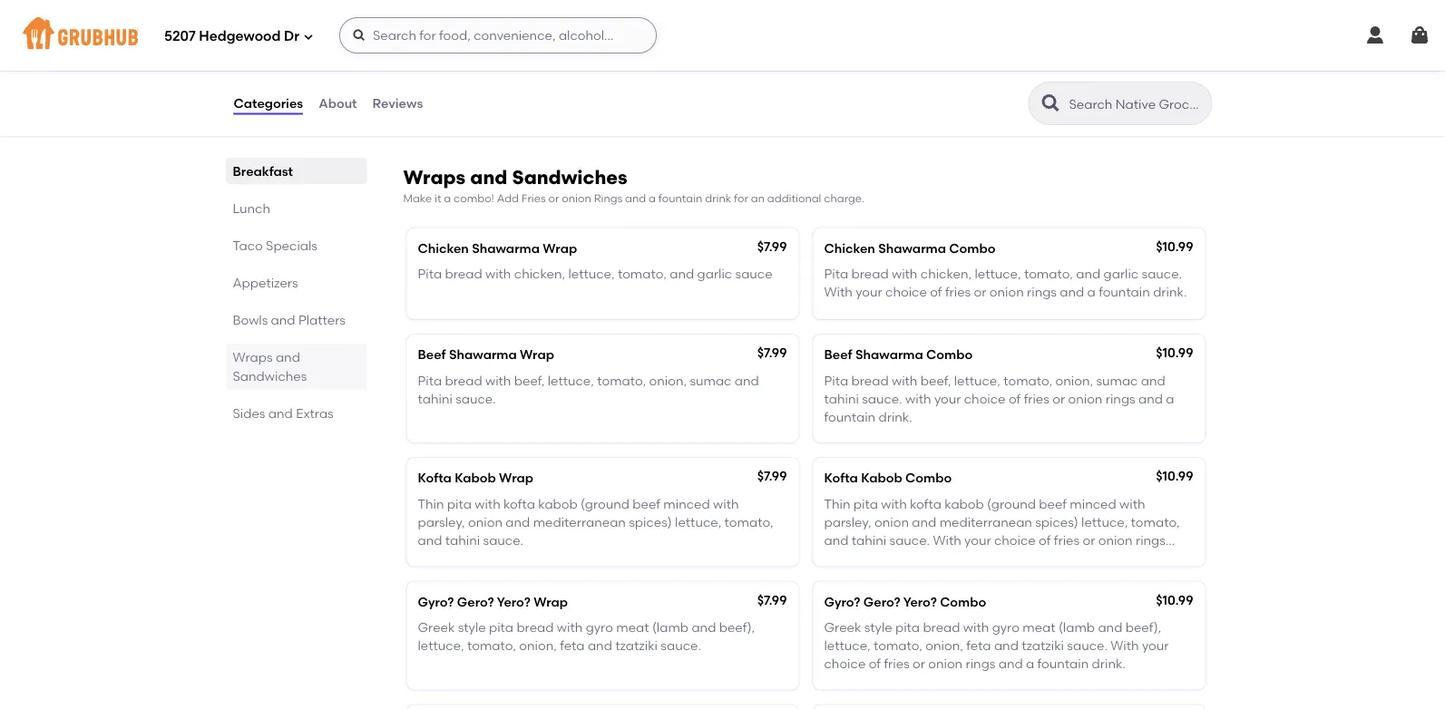 Task type: locate. For each thing, give the bounding box(es) containing it.
your inside pita bread with chicken, lettuce, tomato, and garlic sauce. with your choice of fries or onion rings and a fountain drink.
[[856, 284, 882, 300]]

tahini inside thin pita with kofta kabob (ground beef minced with parsley, onion and mediterranean spices) lettuce, tomato, and tahini sauce. with your choice of fries or onion rings and a fountain.
[[852, 533, 887, 549]]

tahini down kofta kabob wrap
[[445, 533, 480, 549]]

beef, inside pita bread with beef, lettuce, tomato, onion, sumac and tahini sauce. with your choice of fries or onion rings and a fountain drink.
[[921, 373, 951, 388]]

2 mediterranean from the left
[[940, 515, 1032, 530]]

greek style pita bread with gyro meat (lamb and beef), lettuce, tomato, onion, feta and tzatziki sauce.
[[418, 620, 755, 654]]

beef, for combo
[[921, 373, 951, 388]]

fries inside pita bread with beef, lettuce, tomato, onion, sumac and tahini sauce. with your choice of fries or onion rings and a fountain drink.
[[1024, 391, 1050, 407]]

(lamb
[[652, 620, 689, 635], [1059, 620, 1095, 635]]

2 $7.99 from the top
[[757, 345, 787, 361]]

1 horizontal spatial beef
[[1039, 496, 1067, 512]]

pita inside pita bread with beef, lettuce, tomato, onion, sumac and tahini sauce.
[[418, 373, 442, 388]]

1 horizontal spatial garlic
[[1104, 266, 1139, 281]]

1 horizontal spatial beef,
[[921, 373, 951, 388]]

bread down gyro? gero? yero?  combo
[[923, 620, 960, 635]]

fries right add
[[522, 191, 546, 204]]

gyro inside greek style pita bread with gyro meat (lamb and beef), lettuce, tomato, onion, feta and tzatziki sauce.
[[586, 620, 613, 635]]

1 horizontal spatial thin
[[824, 496, 851, 512]]

2 chicken, from the left
[[921, 266, 972, 281]]

sauce. inside thin pita with kofta kabob (ground beef minced with parsley, onion and mediterranean spices) lettuce, tomato, and tahini sauce. with your choice of fries or onion rings and a fountain.
[[890, 533, 930, 549]]

2 svg image from the left
[[1409, 24, 1431, 46]]

spices)
[[629, 515, 672, 530], [1035, 515, 1079, 530]]

thin for thin pita with kofta kabob (ground beef minced with parsley, onion and mediterranean spices) lettuce, tomato, and tahini sauce. with your choice of fries or onion rings and a fountain.
[[824, 496, 851, 512]]

2 (ground from the left
[[987, 496, 1036, 512]]

breakfast tab
[[233, 161, 360, 181]]

1 chicken, from the left
[[514, 266, 565, 281]]

greek inside greek style pita bread with gyro meat (lamb and beef), lettuce, tomato, onion, feta and tzatziki sauce.
[[418, 620, 455, 635]]

wraps and sandwiches make it a combo! add fries or onion rings and a fountain drink for an additional charge.
[[403, 166, 865, 204]]

drink.
[[1153, 284, 1187, 300], [879, 410, 913, 425], [1092, 657, 1126, 672]]

gero? for gyro? gero? yero?  combo
[[864, 594, 901, 610]]

yero? up greek style pita bread with gyro meat (lamb and beef), lettuce, tomato, onion, feta and tzatziki sauce.
[[497, 594, 531, 610]]

1 style from the left
[[458, 620, 486, 635]]

1 vertical spatial drink.
[[879, 410, 913, 425]]

1 horizontal spatial style
[[864, 620, 892, 635]]

gyro inside greek style pita bread with gyro meat (lamb and beef), lettuce, tomato, onion, feta and tzatziki sauce. with your choice of fries or onion rings and a fountain drink.
[[992, 620, 1020, 635]]

svg image
[[1365, 24, 1386, 46], [1409, 24, 1431, 46]]

pita down charge. at top
[[824, 266, 848, 281]]

lettuce, inside thin pita with kofta kabob (ground beef minced with parsley, onion and mediterranean spices) lettuce, tomato, and tahini sauce. with your choice of fries or onion rings and a fountain.
[[1082, 515, 1128, 530]]

1 feta from the left
[[560, 638, 585, 654]]

2 beef from the left
[[824, 347, 852, 363]]

garlic inside pita bread with chicken, lettuce, tomato, and garlic sauce. with your choice of fries or onion rings and a fountain drink.
[[1104, 266, 1139, 281]]

greek
[[418, 620, 455, 635], [824, 620, 861, 635]]

rings inside greek style pita bread with gyro meat (lamb and beef), lettuce, tomato, onion, feta and tzatziki sauce. with your choice of fries or onion rings and a fountain drink.
[[966, 657, 996, 672]]

1 horizontal spatial chicken
[[824, 240, 875, 256]]

kofta down kofta kabob combo
[[910, 496, 942, 512]]

1 horizontal spatial spices)
[[1035, 515, 1079, 530]]

wraps inside wraps and sandwiches
[[233, 349, 273, 365]]

thin inside thin pita with kofta kabob (ground beef minced with parsley, onion and mediterranean spices) lettuce, tomato, and tahini sauce. with your choice of fries or onion rings and a fountain.
[[824, 496, 851, 512]]

1 parsley, from the left
[[418, 515, 465, 530]]

sides
[[233, 406, 265, 421]]

garlic for sauce.
[[1104, 266, 1139, 281]]

minced inside thin pita with kofta kabob (ground beef minced with parsley, onion and mediterranean spices) lettuce, tomato, and tahini sauce.
[[664, 496, 710, 512]]

0 vertical spatial fries
[[824, 74, 853, 90]]

tahini
[[418, 391, 453, 407], [824, 391, 859, 407], [445, 533, 480, 549], [852, 533, 887, 549]]

1 horizontal spatial kofta
[[824, 471, 858, 486]]

1 horizontal spatial fries
[[824, 74, 853, 90]]

your inside greek style pita bread with gyro meat (lamb and beef), lettuce, tomato, onion, feta and tzatziki sauce. with your choice of fries or onion rings and a fountain drink.
[[1142, 638, 1169, 654]]

bread for pita bread with beef, lettuce, tomato, onion, sumac and tahini sauce. with your choice of fries or onion rings and a fountain drink.
[[852, 373, 889, 388]]

gyro? for gyro? gero? yero? wrap
[[418, 594, 454, 610]]

bread for pita bread with beef, lettuce, tomato, onion, sumac and tahini sauce.
[[445, 373, 482, 388]]

greek down gyro? gero? yero?  combo
[[824, 620, 861, 635]]

chicken, down the chicken shawarma combo
[[921, 266, 972, 281]]

2 tzatziki from the left
[[1022, 638, 1064, 654]]

0 horizontal spatial kofta
[[504, 496, 535, 512]]

parsley, down kofta kabob wrap
[[418, 515, 465, 530]]

0 horizontal spatial mediterranean
[[533, 515, 626, 530]]

1 horizontal spatial mediterranean
[[940, 515, 1032, 530]]

2 yero? from the left
[[903, 594, 937, 610]]

2 spices) from the left
[[1035, 515, 1079, 530]]

1 chicken from the left
[[418, 240, 469, 256]]

sumac inside pita bread with beef, lettuce, tomato, onion, sumac and tahini sauce.
[[690, 373, 732, 388]]

chicken down 'it'
[[418, 240, 469, 256]]

meat for fries topped with your choice of meat and or veggies sauce drizzle.
[[1023, 74, 1055, 90]]

sandwiches for wraps and sandwiches make it a combo! add fries or onion rings and a fountain drink for an additional charge.
[[512, 166, 628, 189]]

kabob
[[538, 496, 578, 512], [945, 496, 984, 512]]

0 horizontal spatial greek
[[418, 620, 455, 635]]

chicken, down chicken shawarma wrap
[[514, 266, 565, 281]]

kofta down kofta kabob wrap
[[504, 496, 535, 512]]

rings
[[1027, 284, 1057, 300], [1106, 391, 1136, 407], [1136, 533, 1166, 549], [966, 657, 996, 672]]

1 horizontal spatial kabob
[[861, 471, 903, 486]]

2 vertical spatial with
[[1111, 638, 1139, 654]]

1 horizontal spatial sauce
[[824, 93, 862, 108]]

wraps for wraps and sandwiches make it a combo! add fries or onion rings and a fountain drink for an additional charge.
[[403, 166, 466, 189]]

make
[[403, 191, 432, 204]]

(lamb inside greek style pita bread with gyro meat (lamb and beef), lettuce, tomato, onion, feta and tzatziki sauce. with your choice of fries or onion rings and a fountain drink.
[[1059, 620, 1095, 635]]

0 vertical spatial with
[[824, 284, 853, 300]]

1 horizontal spatial tzatziki
[[1022, 638, 1064, 654]]

Search for food, convenience, alcohol... search field
[[339, 17, 657, 54]]

tahini inside pita bread with beef, lettuce, tomato, onion, sumac and tahini sauce. with your choice of fries or onion rings and a fountain drink.
[[824, 391, 859, 407]]

pita for pita bread with chicken, lettuce, tomato, and garlic sauce
[[418, 266, 442, 281]]

1 kabob from the left
[[455, 471, 496, 486]]

beef), inside greek style pita bread with gyro meat (lamb and beef), lettuce, tomato, onion, feta and tzatziki sauce. with your choice of fries or onion rings and a fountain drink.
[[1126, 620, 1161, 635]]

gyro? for gyro? gero? yero?  combo
[[824, 594, 861, 610]]

kofta inside thin pita with kofta kabob (ground beef minced with parsley, onion and mediterranean spices) lettuce, tomato, and tahini sauce. with your choice of fries or onion rings and a fountain.
[[910, 496, 942, 512]]

sandwiches up the sides and extras
[[233, 368, 307, 384]]

beef, down beef shawarma wrap
[[514, 373, 545, 388]]

tahini down beef shawarma wrap
[[418, 391, 453, 407]]

spices) inside thin pita with kofta kabob (ground beef minced with parsley, onion and mediterranean spices) lettuce, tomato, and tahini sauce.
[[629, 515, 672, 530]]

0 horizontal spatial gyro
[[586, 620, 613, 635]]

style down gyro? gero? yero? wrap
[[458, 620, 486, 635]]

2 kofta from the left
[[824, 471, 858, 486]]

ing
[[476, 49, 496, 64]]

style inside greek style pita bread with gyro meat (lamb and beef), lettuce, tomato, onion, feta and tzatziki sauce. with your choice of fries or onion rings and a fountain drink.
[[864, 620, 892, 635]]

combo up fountain.
[[906, 471, 952, 486]]

1 beef), from the left
[[719, 620, 755, 635]]

beef), for greek style pita bread with gyro meat (lamb and beef), lettuce, tomato, onion, feta and tzatziki sauce. with your choice of fries or onion rings and a fountain drink.
[[1126, 620, 1161, 635]]

1 beef from the left
[[418, 347, 446, 363]]

and inside tab
[[268, 406, 293, 421]]

2 gyro from the left
[[992, 620, 1020, 635]]

2 minced from the left
[[1070, 496, 1117, 512]]

bread inside pita bread with beef, lettuce, tomato, onion, sumac and tahini sauce. with your choice of fries or onion rings and a fountain drink.
[[852, 373, 889, 388]]

greek inside greek style pita bread with gyro meat (lamb and beef), lettuce, tomato, onion, feta and tzatziki sauce. with your choice of fries or onion rings and a fountain drink.
[[824, 620, 861, 635]]

1 (ground from the left
[[581, 496, 630, 512]]

0 horizontal spatial gero?
[[457, 594, 494, 610]]

1 yero? from the left
[[497, 594, 531, 610]]

1 vertical spatial wraps
[[233, 349, 273, 365]]

0 horizontal spatial kofta
[[418, 471, 452, 486]]

drizzle.
[[865, 93, 906, 108]]

onion
[[562, 191, 591, 204], [990, 284, 1024, 300], [1068, 391, 1103, 407], [468, 515, 503, 530], [875, 515, 909, 530], [1098, 533, 1133, 549], [928, 657, 963, 672]]

2 kabob from the left
[[861, 471, 903, 486]]

taco specials
[[233, 238, 318, 253]]

svg image
[[352, 28, 367, 43], [303, 31, 314, 42]]

1 minced from the left
[[664, 496, 710, 512]]

lunch tab
[[233, 199, 360, 218]]

2 feta from the left
[[966, 638, 991, 654]]

meat inside greek style pita bread with gyro meat (lamb and beef), lettuce, tomato, onion, feta and tzatziki sauce.
[[616, 620, 649, 635]]

1 horizontal spatial svg image
[[1409, 24, 1431, 46]]

baba
[[418, 93, 451, 108]]

pita inside greek style pita bread with gyro meat (lamb and beef), lettuce, tomato, onion, feta and tzatziki sauce.
[[489, 620, 514, 635]]

1 horizontal spatial beef
[[824, 347, 852, 363]]

with inside thin pita with kofta kabob (ground beef minced with parsley, onion and mediterranean spices) lettuce, tomato, and tahini sauce. with your choice of fries or onion rings and a fountain.
[[933, 533, 961, 549]]

1 horizontal spatial gyro?
[[824, 594, 861, 610]]

bread inside pita bread with chicken, lettuce, tomato, and garlic sauce. with your choice of fries or onion rings and a fountain drink.
[[852, 266, 889, 281]]

3 $7.99 from the top
[[757, 469, 787, 484]]

meat inside greek style pita bread with gyro meat (lamb and beef), lettuce, tomato, onion, feta and tzatziki sauce. with your choice of fries or onion rings and a fountain drink.
[[1023, 620, 1056, 635]]

sandwiches up rings
[[512, 166, 628, 189]]

combo for beef,
[[926, 347, 973, 363]]

pita down gyro? gero? yero? wrap
[[489, 620, 514, 635]]

1 spices) from the left
[[629, 515, 672, 530]]

1 kabob from the left
[[538, 496, 578, 512]]

gero?
[[457, 594, 494, 610], [864, 594, 901, 610]]

sauce.
[[1142, 266, 1182, 281], [456, 391, 496, 407], [862, 391, 903, 407], [483, 533, 524, 549], [890, 533, 930, 549], [661, 638, 701, 654], [1067, 638, 1108, 654]]

0 horizontal spatial wraps
[[233, 349, 273, 365]]

4 $10.99 from the top
[[1156, 592, 1194, 608]]

kofta
[[418, 471, 452, 486], [824, 471, 858, 486]]

Search Native Grocery search field
[[1067, 95, 1206, 113]]

2 kofta from the left
[[910, 496, 942, 512]]

of
[[568, 74, 580, 90], [1007, 74, 1019, 90], [930, 284, 942, 300], [1009, 391, 1021, 407], [1039, 533, 1051, 549], [869, 657, 881, 672]]

0 horizontal spatial minced
[[664, 496, 710, 512]]

2 kabob from the left
[[945, 496, 984, 512]]

1 beef from the left
[[633, 496, 661, 512]]

0 horizontal spatial kabob
[[455, 471, 496, 486]]

pita
[[418, 266, 442, 281], [824, 266, 848, 281], [418, 373, 442, 388], [824, 373, 848, 388]]

0 horizontal spatial drink.
[[879, 410, 913, 425]]

combo up greek style pita bread with gyro meat (lamb and beef), lettuce, tomato, onion, feta and tzatziki sauce. with your choice of fries or onion rings and a fountain drink.
[[940, 594, 986, 610]]

$10.99 for pita bread with chicken, lettuce, tomato, and garlic sauce. with your choice of fries or onion rings and a fountain drink.
[[1156, 238, 1194, 254]]

bread down the chicken shawarma combo
[[852, 266, 889, 281]]

your
[[933, 74, 960, 90], [856, 284, 882, 300], [934, 391, 961, 407], [965, 533, 991, 549], [1142, 638, 1169, 654]]

$7.99
[[757, 238, 787, 254], [757, 345, 787, 361], [757, 469, 787, 484], [757, 592, 787, 608]]

lettuce, inside pita bread with chicken, lettuce, tomato, and garlic sauce. with your choice of fries or onion rings and a fountain drink.
[[975, 266, 1021, 281]]

pita inside greek style pita bread with gyro meat (lamb and beef), lettuce, tomato, onion, feta and tzatziki sauce. with your choice of fries or onion rings and a fountain drink.
[[895, 620, 920, 635]]

pita down gyro? gero? yero?  combo
[[895, 620, 920, 635]]

feta inside greek style pita bread with gyro meat (lamb and beef), lettuce, tomato, onion, feta and tzatziki sauce. with your choice of fries or onion rings and a fountain drink.
[[966, 638, 991, 654]]

1 horizontal spatial gyro
[[992, 620, 1020, 635]]

combo up pita bread with beef, lettuce, tomato, onion, sumac and tahini sauce. with your choice of fries or onion rings and a fountain drink.
[[926, 347, 973, 363]]

with inside pita bread with beef, lettuce, tomato, onion, sumac and tahini sauce.
[[485, 373, 511, 388]]

an
[[751, 191, 765, 204]]

chicken, inside pita bread with chicken, lettuce, tomato, and garlic sauce. with your choice of fries or onion rings and a fountain drink.
[[921, 266, 972, 281]]

feta for gyro? gero? yero? wrap
[[560, 638, 585, 654]]

chicken
[[418, 240, 469, 256], [824, 240, 875, 256]]

greek style pita bread with gyro meat (lamb and beef), lettuce, tomato, onion, feta and tzatziki sauce. with your choice of fries or onion rings and a fountain drink.
[[824, 620, 1169, 672]]

bread down chicken shawarma wrap
[[445, 266, 482, 281]]

bread down beef shawarma combo
[[852, 373, 889, 388]]

1 gyro from the left
[[586, 620, 613, 635]]

4 $7.99 from the top
[[757, 592, 787, 608]]

beef for $10.99
[[1039, 496, 1067, 512]]

wraps inside wraps and sandwiches make it a combo! add fries or onion rings and a fountain drink for an additional charge.
[[403, 166, 466, 189]]

mediterranean for kofta kabob combo
[[940, 515, 1032, 530]]

0 horizontal spatial chicken
[[418, 240, 469, 256]]

3
[[418, 74, 425, 90]]

pita down beef shawarma combo
[[824, 373, 848, 388]]

2 horizontal spatial with
[[1111, 638, 1139, 654]]

beef),
[[719, 620, 755, 635], [1126, 620, 1161, 635]]

1 horizontal spatial sumac
[[1096, 373, 1138, 388]]

meat inside fries topped with your choice of meat and or veggies sauce drizzle.
[[1023, 74, 1055, 90]]

sauce. inside pita bread with beef, lettuce, tomato, onion, sumac and tahini sauce.
[[456, 391, 496, 407]]

$10.99 for pita bread with beef, lettuce, tomato, onion, sumac and tahini sauce. with your choice of fries or onion rings and a fountain drink.
[[1156, 345, 1194, 361]]

1 horizontal spatial svg image
[[352, 28, 367, 43]]

fountain inside pita bread with chicken, lettuce, tomato, and garlic sauce. with your choice of fries or onion rings and a fountain drink.
[[1099, 284, 1150, 300]]

1 kofta from the left
[[504, 496, 535, 512]]

1 horizontal spatial drink.
[[1092, 657, 1126, 672]]

1 horizontal spatial greek
[[824, 620, 861, 635]]

0 horizontal spatial beef
[[418, 347, 446, 363]]

0 horizontal spatial with
[[824, 284, 853, 300]]

pita down kofta kabob combo
[[854, 496, 878, 512]]

mediterranean for kofta kabob wrap
[[533, 515, 626, 530]]

2 beef), from the left
[[1126, 620, 1161, 635]]

pita down beef shawarma wrap
[[418, 373, 442, 388]]

(ground
[[581, 496, 630, 512], [987, 496, 1036, 512]]

feta inside greek style pita bread with gyro meat (lamb and beef), lettuce, tomato, onion, feta and tzatziki sauce.
[[560, 638, 585, 654]]

2 beef from the left
[[1039, 496, 1067, 512]]

fountain
[[659, 191, 703, 204], [1099, 284, 1150, 300], [824, 410, 876, 425], [1038, 657, 1089, 672]]

0 vertical spatial sauce
[[824, 93, 862, 108]]

wraps
[[403, 166, 466, 189], [233, 349, 273, 365]]

or
[[1086, 74, 1099, 90], [548, 191, 559, 204], [974, 284, 987, 300], [1053, 391, 1065, 407], [1083, 533, 1095, 549], [913, 657, 925, 672]]

1 (lamb from the left
[[652, 620, 689, 635]]

parsley, for thin pita with kofta kabob (ground beef minced with parsley, onion and mediterranean spices) lettuce, tomato, and tahini sauce.
[[418, 515, 465, 530]]

onion inside greek style pita bread with gyro meat (lamb and beef), lettuce, tomato, onion, feta and tzatziki sauce. with your choice of fries or onion rings and a fountain drink.
[[928, 657, 963, 672]]

sumac inside pita bread with beef, lettuce, tomato, onion, sumac and tahini sauce. with your choice of fries or onion rings and a fountain drink.
[[1096, 373, 1138, 388]]

medley
[[499, 49, 544, 64]]

1 horizontal spatial parsley,
[[824, 515, 872, 530]]

and
[[1059, 74, 1083, 90], [470, 166, 508, 189], [625, 191, 646, 204], [670, 266, 694, 281], [1076, 266, 1101, 281], [1060, 284, 1084, 300], [271, 312, 295, 328], [276, 349, 300, 365], [735, 373, 759, 388], [1141, 373, 1166, 388], [1139, 391, 1163, 407], [268, 406, 293, 421], [506, 515, 530, 530], [912, 515, 937, 530], [418, 533, 442, 549], [824, 533, 849, 549], [824, 552, 849, 567], [692, 620, 716, 635], [1098, 620, 1123, 635], [588, 638, 612, 654], [994, 638, 1019, 654], [999, 657, 1023, 672]]

0 horizontal spatial sandwiches
[[233, 368, 307, 384]]

sumac for $10.99
[[1096, 373, 1138, 388]]

sauce
[[824, 93, 862, 108], [735, 266, 773, 281]]

kofta for wrap
[[504, 496, 535, 512]]

2 vertical spatial drink.
[[1092, 657, 1126, 672]]

parsley, inside thin pita with kofta kabob (ground beef minced with parsley, onion and mediterranean spices) lettuce, tomato, and tahini sauce. with your choice of fries or onion rings and a fountain.
[[824, 515, 872, 530]]

gyro?
[[418, 594, 454, 610], [824, 594, 861, 610]]

sauce down an
[[735, 266, 773, 281]]

2 style from the left
[[864, 620, 892, 635]]

0 horizontal spatial garlic
[[697, 266, 732, 281]]

$7.99 for pita bread with beef, lettuce, tomato, onion, sumac and tahini sauce.
[[757, 345, 787, 361]]

2 greek from the left
[[824, 620, 861, 635]]

beef
[[633, 496, 661, 512], [1039, 496, 1067, 512]]

pita down kofta kabob wrap
[[447, 496, 472, 512]]

(lamb inside greek style pita bread with gyro meat (lamb and beef), lettuce, tomato, onion, feta and tzatziki sauce.
[[652, 620, 689, 635]]

about
[[319, 96, 357, 111]]

rings inside pita bread with beef, lettuce, tomato, onion, sumac and tahini sauce. with your choice of fries or onion rings and a fountain drink.
[[1106, 391, 1136, 407]]

2 beef, from the left
[[921, 373, 951, 388]]

3 $10.99 from the top
[[1156, 469, 1194, 484]]

2 thin from the left
[[824, 496, 851, 512]]

1 $10.99 from the top
[[1156, 238, 1194, 254]]

wraps up 'it'
[[403, 166, 466, 189]]

$7.99 for pita bread with chicken, lettuce, tomato, and garlic sauce
[[757, 238, 787, 254]]

garlic for sauce
[[697, 266, 732, 281]]

(ground inside thin pita with kofta kabob (ground beef minced with parsley, onion and mediterranean spices) lettuce, tomato, and tahini sauce. with your choice of fries or onion rings and a fountain.
[[987, 496, 1036, 512]]

thin down kofta kabob combo
[[824, 496, 851, 512]]

kabob for kofta kabob wrap
[[538, 496, 578, 512]]

chicken down charge. at top
[[824, 240, 875, 256]]

onion, inside greek style pita bread with gyro meat (lamb and beef), lettuce, tomato, onion, feta and tzatziki sauce. with your choice of fries or onion rings and a fountain drink.
[[926, 638, 963, 654]]

tzatziki
[[615, 638, 658, 654], [1022, 638, 1064, 654]]

1 gero? from the left
[[457, 594, 494, 610]]

pita down chicken shawarma wrap
[[418, 266, 442, 281]]

0 vertical spatial drink.
[[1153, 284, 1187, 300]]

2 parsley, from the left
[[824, 515, 872, 530]]

wrap for kofta kabob wrap
[[499, 471, 533, 486]]

choice
[[963, 74, 1004, 90], [886, 284, 927, 300], [964, 391, 1006, 407], [994, 533, 1036, 549], [824, 657, 866, 672]]

0 horizontal spatial beef),
[[719, 620, 755, 635]]

1 horizontal spatial gero?
[[864, 594, 901, 610]]

bread
[[445, 266, 482, 281], [852, 266, 889, 281], [445, 373, 482, 388], [852, 373, 889, 388], [517, 620, 554, 635], [923, 620, 960, 635]]

tahini down beef shawarma combo
[[824, 391, 859, 407]]

reviews button
[[372, 71, 424, 136]]

0 horizontal spatial beef
[[633, 496, 661, 512]]

minced for $7.99
[[664, 496, 710, 512]]

yero?
[[497, 594, 531, 610], [903, 594, 937, 610]]

1 horizontal spatial sandwiches
[[512, 166, 628, 189]]

pita bread with chicken, lettuce, tomato, and garlic sauce
[[418, 266, 773, 281]]

combo up pita bread with chicken, lettuce, tomato, and garlic sauce. with your choice of fries or onion rings and a fountain drink.
[[949, 240, 996, 256]]

0 horizontal spatial tzatziki
[[615, 638, 658, 654]]

1 horizontal spatial kofta
[[910, 496, 942, 512]]

1 beef, from the left
[[514, 373, 545, 388]]

2 garlic from the left
[[1104, 266, 1139, 281]]

1 horizontal spatial with
[[933, 533, 961, 549]]

0 horizontal spatial thin
[[418, 496, 444, 512]]

kofta
[[504, 496, 535, 512], [910, 496, 942, 512]]

shawarma for beef shawarma wrap
[[449, 347, 517, 363]]

parsley, inside thin pita with kofta kabob (ground beef minced with parsley, onion and mediterranean spices) lettuce, tomato, and tahini sauce.
[[418, 515, 465, 530]]

0 horizontal spatial sauce
[[735, 266, 773, 281]]

kabob inside thin pita with kofta kabob (ground beef minced with parsley, onion and mediterranean spices) lettuce, tomato, and tahini sauce. with your choice of fries or onion rings and a fountain.
[[945, 496, 984, 512]]

0 horizontal spatial svg image
[[303, 31, 314, 42]]

1 greek from the left
[[418, 620, 455, 635]]

appetizers
[[233, 275, 298, 290]]

1 horizontal spatial (ground
[[987, 496, 1036, 512]]

with
[[824, 284, 853, 300], [933, 533, 961, 549], [1111, 638, 1139, 654]]

1 horizontal spatial chicken,
[[921, 266, 972, 281]]

parsley, up fountain.
[[824, 515, 872, 530]]

1 horizontal spatial yero?
[[903, 594, 937, 610]]

combo for chicken,
[[949, 240, 996, 256]]

categories
[[234, 96, 303, 111]]

rings inside pita bread with chicken, lettuce, tomato, and garlic sauce. with your choice of fries or onion rings and a fountain drink.
[[1027, 284, 1057, 300]]

pita for pita bread with beef, lettuce, tomato, onion, sumac and tahini sauce. with your choice of fries or onion rings and a fountain drink.
[[824, 373, 848, 388]]

fries left topped
[[824, 74, 853, 90]]

thin down kofta kabob wrap
[[418, 496, 444, 512]]

pita down falafel, at the top left of the page
[[584, 93, 608, 108]]

pita inside pita bread with beef, lettuce, tomato, onion, sumac and tahini sauce. with your choice of fries or onion rings and a fountain drink.
[[824, 373, 848, 388]]

of inside fries topped with your choice of meat and or veggies sauce drizzle.
[[1007, 74, 1019, 90]]

sumac
[[690, 373, 732, 388], [1096, 373, 1138, 388]]

0 horizontal spatial chicken,
[[514, 266, 565, 281]]

0 horizontal spatial sumac
[[690, 373, 732, 388]]

kabob
[[455, 471, 496, 486], [861, 471, 903, 486]]

0 vertical spatial sandwiches
[[512, 166, 628, 189]]

parsley,
[[418, 515, 465, 530], [824, 515, 872, 530]]

platters
[[298, 312, 346, 328]]

0 horizontal spatial parsley,
[[418, 515, 465, 530]]

thin inside thin pita with kofta kabob (ground beef minced with parsley, onion and mediterranean spices) lettuce, tomato, and tahini sauce.
[[418, 496, 444, 512]]

chicken for chicken shawarma wrap
[[418, 240, 469, 256]]

1 vertical spatial with
[[933, 533, 961, 549]]

chicken shawarma combo
[[824, 240, 996, 256]]

2 $10.99 from the top
[[1156, 345, 1194, 361]]

onion inside pita bread with beef, lettuce, tomato, onion, sumac and tahini sauce. with your choice of fries or onion rings and a fountain drink.
[[1068, 391, 1103, 407]]

wraps down bowls
[[233, 349, 273, 365]]

minced for $10.99
[[1070, 496, 1117, 512]]

wraps and sandwiches tab
[[233, 347, 360, 386]]

onion inside thin pita with kofta kabob (ground beef minced with parsley, onion and mediterranean spices) lettuce, tomato, and tahini sauce.
[[468, 515, 503, 530]]

2 (lamb from the left
[[1059, 620, 1095, 635]]

greek down gyro? gero? yero? wrap
[[418, 620, 455, 635]]

meat
[[1023, 74, 1055, 90], [616, 620, 649, 635], [1023, 620, 1056, 635]]

drink
[[705, 191, 731, 204]]

beef, down beef shawarma combo
[[921, 373, 951, 388]]

0 horizontal spatial spices)
[[629, 515, 672, 530]]

0 horizontal spatial svg image
[[1365, 24, 1386, 46]]

2 sumac from the left
[[1096, 373, 1138, 388]]

0 horizontal spatial style
[[458, 620, 486, 635]]

bread down gyro? gero? yero? wrap
[[517, 620, 554, 635]]

2 horizontal spatial drink.
[[1153, 284, 1187, 300]]

style inside greek style pita bread with gyro meat (lamb and beef), lettuce, tomato, onion, feta and tzatziki sauce.
[[458, 620, 486, 635]]

1 sumac from the left
[[690, 373, 732, 388]]

chicken,
[[514, 266, 565, 281], [921, 266, 972, 281]]

0 horizontal spatial fries
[[522, 191, 546, 204]]

1 horizontal spatial kabob
[[945, 496, 984, 512]]

1 kofta from the left
[[418, 471, 452, 486]]

fries inside pita bread with chicken, lettuce, tomato, and garlic sauce. with your choice of fries or onion rings and a fountain drink.
[[945, 284, 971, 300]]

spices) for $10.99
[[1035, 515, 1079, 530]]

with inside 3 grape leaves, 4 pieces of falafel, tabbouleh, hummus, baba ganoush served with pita bread.
[[555, 93, 581, 108]]

thin
[[418, 496, 444, 512], [824, 496, 851, 512]]

wrap
[[543, 240, 577, 256], [520, 347, 554, 363], [499, 471, 533, 486], [534, 594, 568, 610]]

with inside greek style pita bread with gyro meat (lamb and beef), lettuce, tomato, onion, feta and tzatziki sauce. with your choice of fries or onion rings and a fountain drink.
[[1111, 638, 1139, 654]]

1 $7.99 from the top
[[757, 238, 787, 254]]

mediterranean
[[533, 515, 626, 530], [940, 515, 1032, 530]]

1 horizontal spatial feta
[[966, 638, 991, 654]]

$7.99 for thin pita with kofta kabob (ground beef minced with parsley, onion and mediterranean spices) lettuce, tomato, and tahini sauce.
[[757, 469, 787, 484]]

pita for pita bread with beef, lettuce, tomato, onion, sumac and tahini sauce.
[[418, 373, 442, 388]]

1 svg image from the left
[[1365, 24, 1386, 46]]

1 horizontal spatial wraps
[[403, 166, 466, 189]]

a-mezze-ing medley
[[418, 49, 544, 64]]

veggies
[[1102, 74, 1149, 90]]

1 thin from the left
[[418, 496, 444, 512]]

pita
[[584, 93, 608, 108], [447, 496, 472, 512], [854, 496, 878, 512], [489, 620, 514, 635], [895, 620, 920, 635]]

1 garlic from the left
[[697, 266, 732, 281]]

(ground for kofta kabob combo
[[987, 496, 1036, 512]]

style down gyro? gero? yero?  combo
[[864, 620, 892, 635]]

$7.99 for greek style pita bread with gyro meat (lamb and beef), lettuce, tomato, onion, feta and tzatziki sauce.
[[757, 592, 787, 608]]

2 gyro? from the left
[[824, 594, 861, 610]]

kabob for kofta kabob combo
[[945, 496, 984, 512]]

style
[[458, 620, 486, 635], [864, 620, 892, 635]]

1 tzatziki from the left
[[615, 638, 658, 654]]

bread down beef shawarma wrap
[[445, 373, 482, 388]]

1 mediterranean from the left
[[533, 515, 626, 530]]

sandwiches
[[512, 166, 628, 189], [233, 368, 307, 384]]

2 gero? from the left
[[864, 594, 901, 610]]

1 vertical spatial sandwiches
[[233, 368, 307, 384]]

with inside greek style pita bread with gyro meat (lamb and beef), lettuce, tomato, onion, feta and tzatziki sauce.
[[557, 620, 583, 635]]

0 horizontal spatial (lamb
[[652, 620, 689, 635]]

fries
[[824, 74, 853, 90], [522, 191, 546, 204]]

drink. inside greek style pita bread with gyro meat (lamb and beef), lettuce, tomato, onion, feta and tzatziki sauce. with your choice of fries or onion rings and a fountain drink.
[[1092, 657, 1126, 672]]

1 horizontal spatial (lamb
[[1059, 620, 1095, 635]]

beef, inside pita bread with beef, lettuce, tomato, onion, sumac and tahini sauce.
[[514, 373, 545, 388]]

beef
[[418, 347, 446, 363], [824, 347, 852, 363]]

mediterranean inside thin pita with kofta kabob (ground beef minced with parsley, onion and mediterranean spices) lettuce, tomato, and tahini sauce.
[[533, 515, 626, 530]]

beef inside thin pita with kofta kabob (ground beef minced with parsley, onion and mediterranean spices) lettuce, tomato, and tahini sauce. with your choice of fries or onion rings and a fountain.
[[1039, 496, 1067, 512]]

1 horizontal spatial minced
[[1070, 496, 1117, 512]]

0 horizontal spatial gyro?
[[418, 594, 454, 610]]

2 chicken from the left
[[824, 240, 875, 256]]

sauce. inside pita bread with chicken, lettuce, tomato, and garlic sauce. with your choice of fries or onion rings and a fountain drink.
[[1142, 266, 1182, 281]]

bread for pita bread with chicken, lettuce, tomato, and garlic sauce. with your choice of fries or onion rings and a fountain drink.
[[852, 266, 889, 281]]

tahini up fountain.
[[852, 533, 887, 549]]

0 vertical spatial wraps
[[403, 166, 466, 189]]

pita bread with beef, lettuce, tomato, onion, sumac and tahini sauce. with your choice of fries or onion rings and a fountain drink.
[[824, 373, 1174, 425]]

sauce down topped
[[824, 93, 862, 108]]

beef inside thin pita with kofta kabob (ground beef minced with parsley, onion and mediterranean spices) lettuce, tomato, and tahini sauce.
[[633, 496, 661, 512]]

1 vertical spatial fries
[[522, 191, 546, 204]]

tzatziki inside greek style pita bread with gyro meat (lamb and beef), lettuce, tomato, onion, feta and tzatziki sauce. with your choice of fries or onion rings and a fountain drink.
[[1022, 638, 1064, 654]]

wraps for wraps and sandwiches
[[233, 349, 273, 365]]

0 horizontal spatial (ground
[[581, 496, 630, 512]]

1 horizontal spatial beef),
[[1126, 620, 1161, 635]]

feta
[[560, 638, 585, 654], [966, 638, 991, 654]]

0 horizontal spatial beef,
[[514, 373, 545, 388]]

1 gyro? from the left
[[418, 594, 454, 610]]

tahini inside thin pita with kofta kabob (ground beef minced with parsley, onion and mediterranean spices) lettuce, tomato, and tahini sauce.
[[445, 533, 480, 549]]

0 horizontal spatial feta
[[560, 638, 585, 654]]

0 horizontal spatial kabob
[[538, 496, 578, 512]]

yero? down fountain.
[[903, 594, 937, 610]]

parsley, for thin pita with kofta kabob (ground beef minced with parsley, onion and mediterranean spices) lettuce, tomato, and tahini sauce. with your choice of fries or onion rings and a fountain.
[[824, 515, 872, 530]]

choice inside pita bread with beef, lettuce, tomato, onion, sumac and tahini sauce. with your choice of fries or onion rings and a fountain drink.
[[964, 391, 1006, 407]]

0 horizontal spatial yero?
[[497, 594, 531, 610]]



Task type: describe. For each thing, give the bounding box(es) containing it.
topped
[[856, 74, 901, 90]]

additional
[[767, 191, 822, 204]]

onion inside pita bread with chicken, lettuce, tomato, and garlic sauce. with your choice of fries or onion rings and a fountain drink.
[[990, 284, 1024, 300]]

tomato, inside pita bread with beef, lettuce, tomato, onion, sumac and tahini sauce. with your choice of fries or onion rings and a fountain drink.
[[1004, 373, 1053, 388]]

sauce. inside thin pita with kofta kabob (ground beef minced with parsley, onion and mediterranean spices) lettuce, tomato, and tahini sauce.
[[483, 533, 524, 549]]

yero? for combo
[[903, 594, 937, 610]]

fries topped with your choice of meat and or veggies sauce drizzle.
[[824, 74, 1149, 108]]

search icon image
[[1040, 93, 1062, 114]]

dr
[[284, 28, 299, 45]]

served
[[511, 93, 552, 108]]

main navigation navigation
[[0, 0, 1445, 71]]

or inside greek style pita bread with gyro meat (lamb and beef), lettuce, tomato, onion, feta and tzatziki sauce. with your choice of fries or onion rings and a fountain drink.
[[913, 657, 925, 672]]

combo!
[[454, 191, 494, 204]]

tomato, inside pita bread with beef, lettuce, tomato, onion, sumac and tahini sauce.
[[597, 373, 646, 388]]

pieces
[[524, 74, 565, 90]]

or inside pita bread with chicken, lettuce, tomato, and garlic sauce. with your choice of fries or onion rings and a fountain drink.
[[974, 284, 987, 300]]

tomato, inside greek style pita bread with gyro meat (lamb and beef), lettuce, tomato, onion, feta and tzatziki sauce.
[[467, 638, 516, 654]]

4
[[514, 74, 521, 90]]

fries inside wraps and sandwiches make it a combo! add fries or onion rings and a fountain drink for an additional charge.
[[522, 191, 546, 204]]

sauce. inside greek style pita bread with gyro meat (lamb and beef), lettuce, tomato, onion, feta and tzatziki sauce. with your choice of fries or onion rings and a fountain drink.
[[1067, 638, 1108, 654]]

tabbouleh,
[[628, 74, 695, 90]]

beef for $7.99
[[633, 496, 661, 512]]

fries inside greek style pita bread with gyro meat (lamb and beef), lettuce, tomato, onion, feta and tzatziki sauce. with your choice of fries or onion rings and a fountain drink.
[[884, 657, 910, 672]]

leaves,
[[468, 74, 511, 90]]

hummus,
[[698, 74, 755, 90]]

drink. inside pita bread with beef, lettuce, tomato, onion, sumac and tahini sauce. with your choice of fries or onion rings and a fountain drink.
[[879, 410, 913, 425]]

pita for pita bread with chicken, lettuce, tomato, and garlic sauce. with your choice of fries or onion rings and a fountain drink.
[[824, 266, 848, 281]]

chicken shawarma wrap
[[418, 240, 577, 256]]

bread inside greek style pita bread with gyro meat (lamb and beef), lettuce, tomato, onion, feta and tzatziki sauce.
[[517, 620, 554, 635]]

fountain inside wraps and sandwiches make it a combo! add fries or onion rings and a fountain drink for an additional charge.
[[659, 191, 703, 204]]

or inside fries topped with your choice of meat and or veggies sauce drizzle.
[[1086, 74, 1099, 90]]

and inside wraps and sandwiches
[[276, 349, 300, 365]]

kofta kabob wrap
[[418, 471, 533, 486]]

chicken, for wrap
[[514, 266, 565, 281]]

sides and extras
[[233, 406, 334, 421]]

shawarma for beef shawarma combo
[[856, 347, 923, 363]]

chicken for chicken shawarma combo
[[824, 240, 875, 256]]

fries inside fries topped with your choice of meat and or veggies sauce drizzle.
[[824, 74, 853, 90]]

beef for beef shawarma wrap
[[418, 347, 446, 363]]

gyro for gyro? gero? yero? wrap
[[586, 620, 613, 635]]

yero? for wrap
[[497, 594, 531, 610]]

lettuce, inside pita bread with beef, lettuce, tomato, onion, sumac and tahini sauce. with your choice of fries or onion rings and a fountain drink.
[[954, 373, 1001, 388]]

pita inside thin pita with kofta kabob (ground beef minced with parsley, onion and mediterranean spices) lettuce, tomato, and tahini sauce. with your choice of fries or onion rings and a fountain.
[[854, 496, 878, 512]]

(lamb for $7.99
[[652, 620, 689, 635]]

fries topped with your choice of meat and or veggies sauce drizzle. button
[[813, 36, 1205, 128]]

of inside pita bread with beef, lettuce, tomato, onion, sumac and tahini sauce. with your choice of fries or onion rings and a fountain drink.
[[1009, 391, 1021, 407]]

sides and extras tab
[[233, 404, 360, 423]]

and inside fries topped with your choice of meat and or veggies sauce drizzle.
[[1059, 74, 1083, 90]]

gyro? gero? yero?  combo
[[824, 594, 986, 610]]

kabob for combo
[[861, 471, 903, 486]]

or inside wraps and sandwiches make it a combo! add fries or onion rings and a fountain drink for an additional charge.
[[548, 191, 559, 204]]

with inside fries topped with your choice of meat and or veggies sauce drizzle.
[[904, 74, 930, 90]]

taco specials tab
[[233, 236, 360, 255]]

meat for greek style pita bread with gyro meat (lamb and beef), lettuce, tomato, onion, feta and tzatziki sauce.
[[616, 620, 649, 635]]

beef shawarma combo
[[824, 347, 973, 363]]

about button
[[318, 71, 358, 136]]

beef, for wrap
[[514, 373, 545, 388]]

5207 hedgewood dr
[[164, 28, 299, 45]]

tahini inside pita bread with beef, lettuce, tomato, onion, sumac and tahini sauce.
[[418, 391, 453, 407]]

feta for gyro? gero? yero?  combo
[[966, 638, 991, 654]]

extras
[[296, 406, 334, 421]]

mezze-
[[432, 49, 476, 64]]

thin for thin pita with kofta kabob (ground beef minced with parsley, onion and mediterranean spices) lettuce, tomato, and tahini sauce.
[[418, 496, 444, 512]]

onion inside wraps and sandwiches make it a combo! add fries or onion rings and a fountain drink for an additional charge.
[[562, 191, 591, 204]]

gyro for gyro? gero? yero?  combo
[[992, 620, 1020, 635]]

bowls and platters tab
[[233, 310, 360, 329]]

rings
[[594, 191, 623, 204]]

(ground for kofta kabob wrap
[[581, 496, 630, 512]]

falafel,
[[583, 74, 625, 90]]

sandwiches for wraps and sandwiches
[[233, 368, 307, 384]]

bowls
[[233, 312, 268, 328]]

sumac for $7.99
[[690, 373, 732, 388]]

lettuce, inside pita bread with beef, lettuce, tomato, onion, sumac and tahini sauce.
[[548, 373, 594, 388]]

breakfast
[[233, 163, 293, 179]]

choice inside thin pita with kofta kabob (ground beef minced with parsley, onion and mediterranean spices) lettuce, tomato, and tahini sauce. with your choice of fries or onion rings and a fountain.
[[994, 533, 1036, 549]]

bread for pita bread with chicken, lettuce, tomato, and garlic sauce
[[445, 266, 482, 281]]

sauce inside fries topped with your choice of meat and or veggies sauce drizzle.
[[824, 93, 862, 108]]

categories button
[[233, 71, 304, 136]]

lettuce, inside thin pita with kofta kabob (ground beef minced with parsley, onion and mediterranean spices) lettuce, tomato, and tahini sauce.
[[675, 515, 722, 530]]

a inside thin pita with kofta kabob (ground beef minced with parsley, onion and mediterranean spices) lettuce, tomato, and tahini sauce. with your choice of fries or onion rings and a fountain.
[[852, 552, 860, 567]]

bread inside greek style pita bread with gyro meat (lamb and beef), lettuce, tomato, onion, feta and tzatziki sauce. with your choice of fries or onion rings and a fountain drink.
[[923, 620, 960, 635]]

$10.99 for greek style pita bread with gyro meat (lamb and beef), lettuce, tomato, onion, feta and tzatziki sauce. with your choice of fries or onion rings and a fountain drink.
[[1156, 592, 1194, 608]]

kabob for wrap
[[455, 471, 496, 486]]

style for greek style pita bread with gyro meat (lamb and beef), lettuce, tomato, onion, feta and tzatziki sauce.
[[458, 620, 486, 635]]

shawarma for chicken shawarma combo
[[878, 240, 946, 256]]

pita inside thin pita with kofta kabob (ground beef minced with parsley, onion and mediterranean spices) lettuce, tomato, and tahini sauce.
[[447, 496, 472, 512]]

5207
[[164, 28, 196, 45]]

appetizers tab
[[233, 273, 360, 292]]

tomato, inside pita bread with chicken, lettuce, tomato, and garlic sauce. with your choice of fries or onion rings and a fountain drink.
[[1024, 266, 1073, 281]]

tomato, inside thin pita with kofta kabob (ground beef minced with parsley, onion and mediterranean spices) lettuce, tomato, and tahini sauce.
[[725, 515, 774, 530]]

with inside greek style pita bread with gyro meat (lamb and beef), lettuce, tomato, onion, feta and tzatziki sauce. with your choice of fries or onion rings and a fountain drink.
[[963, 620, 989, 635]]

of inside pita bread with chicken, lettuce, tomato, and garlic sauce. with your choice of fries or onion rings and a fountain drink.
[[930, 284, 942, 300]]

tzatziki for gyro? gero? yero? wrap
[[615, 638, 658, 654]]

fountain inside pita bread with beef, lettuce, tomato, onion, sumac and tahini sauce. with your choice of fries or onion rings and a fountain drink.
[[824, 410, 876, 425]]

choice inside pita bread with chicken, lettuce, tomato, and garlic sauce. with your choice of fries or onion rings and a fountain drink.
[[886, 284, 927, 300]]

with inside pita bread with chicken, lettuce, tomato, and garlic sauce. with your choice of fries or onion rings and a fountain drink.
[[892, 266, 918, 281]]

or inside thin pita with kofta kabob (ground beef minced with parsley, onion and mediterranean spices) lettuce, tomato, and tahini sauce. with your choice of fries or onion rings and a fountain.
[[1083, 533, 1095, 549]]

a inside pita bread with beef, lettuce, tomato, onion, sumac and tahini sauce. with your choice of fries or onion rings and a fountain drink.
[[1166, 391, 1174, 407]]

and inside pita bread with beef, lettuce, tomato, onion, sumac and tahini sauce.
[[735, 373, 759, 388]]

of inside greek style pita bread with gyro meat (lamb and beef), lettuce, tomato, onion, feta and tzatziki sauce. with your choice of fries or onion rings and a fountain drink.
[[869, 657, 881, 672]]

gyro? gero? yero? wrap
[[418, 594, 568, 610]]

your inside pita bread with beef, lettuce, tomato, onion, sumac and tahini sauce. with your choice of fries or onion rings and a fountain drink.
[[934, 391, 961, 407]]

chicken, for combo
[[921, 266, 972, 281]]

kofta for kofta kabob wrap
[[418, 471, 452, 486]]

your inside fries topped with your choice of meat and or veggies sauce drizzle.
[[933, 74, 960, 90]]

kofta for kofta kabob combo
[[824, 471, 858, 486]]

shawarma for chicken shawarma wrap
[[472, 240, 540, 256]]

fountain inside greek style pita bread with gyro meat (lamb and beef), lettuce, tomato, onion, feta and tzatziki sauce. with your choice of fries or onion rings and a fountain drink.
[[1038, 657, 1089, 672]]

greek for greek style pita bread with gyro meat (lamb and beef), lettuce, tomato, onion, feta and tzatziki sauce.
[[418, 620, 455, 635]]

bread.
[[611, 93, 652, 108]]

charge.
[[824, 191, 865, 204]]

thin pita with kofta kabob (ground beef minced with parsley, onion and mediterranean spices) lettuce, tomato, and tahini sauce. with your choice of fries or onion rings and a fountain.
[[824, 496, 1180, 567]]

specials
[[266, 238, 318, 253]]

onion, inside pita bread with beef, lettuce, tomato, onion, sumac and tahini sauce.
[[649, 373, 687, 388]]

greek for greek style pita bread with gyro meat (lamb and beef), lettuce, tomato, onion, feta and tzatziki sauce. with your choice of fries or onion rings and a fountain drink.
[[824, 620, 861, 635]]

for
[[734, 191, 748, 204]]

sauce. inside greek style pita bread with gyro meat (lamb and beef), lettuce, tomato, onion, feta and tzatziki sauce.
[[661, 638, 701, 654]]

of inside thin pita with kofta kabob (ground beef minced with parsley, onion and mediterranean spices) lettuce, tomato, and tahini sauce. with your choice of fries or onion rings and a fountain.
[[1039, 533, 1051, 549]]

fries inside thin pita with kofta kabob (ground beef minced with parsley, onion and mediterranean spices) lettuce, tomato, and tahini sauce. with your choice of fries or onion rings and a fountain.
[[1054, 533, 1080, 549]]

hedgewood
[[199, 28, 281, 45]]

fountain.
[[863, 552, 918, 567]]

tomato, inside thin pita with kofta kabob (ground beef minced with parsley, onion and mediterranean spices) lettuce, tomato, and tahini sauce. with your choice of fries or onion rings and a fountain.
[[1131, 515, 1180, 530]]

onion, inside greek style pita bread with gyro meat (lamb and beef), lettuce, tomato, onion, feta and tzatziki sauce.
[[519, 638, 557, 654]]

$10.99 for thin pita with kofta kabob (ground beef minced with parsley, onion and mediterranean spices) lettuce, tomato, and tahini sauce. with your choice of fries or onion rings and a fountain.
[[1156, 469, 1194, 484]]

rings inside thin pita with kofta kabob (ground beef minced with parsley, onion and mediterranean spices) lettuce, tomato, and tahini sauce. with your choice of fries or onion rings and a fountain.
[[1136, 533, 1166, 549]]

thin pita with kofta kabob (ground beef minced with parsley, onion and mediterranean spices) lettuce, tomato, and tahini sauce.
[[418, 496, 774, 549]]

a inside greek style pita bread with gyro meat (lamb and beef), lettuce, tomato, onion, feta and tzatziki sauce. with your choice of fries or onion rings and a fountain drink.
[[1026, 657, 1035, 672]]

3 grape leaves, 4 pieces of falafel, tabbouleh, hummus, baba ganoush served with pita bread.
[[418, 74, 755, 108]]

pita bread with beef, lettuce, tomato, onion, sumac and tahini sauce.
[[418, 373, 759, 407]]

lunch
[[233, 201, 270, 216]]

it
[[435, 191, 441, 204]]

kofta kabob combo
[[824, 471, 952, 486]]

tzatziki for gyro? gero? yero?  combo
[[1022, 638, 1064, 654]]

wraps and sandwiches
[[233, 349, 307, 384]]

combo for kofta
[[906, 471, 952, 486]]

sauce. inside pita bread with beef, lettuce, tomato, onion, sumac and tahini sauce. with your choice of fries or onion rings and a fountain drink.
[[862, 391, 903, 407]]

with inside pita bread with chicken, lettuce, tomato, and garlic sauce. with your choice of fries or onion rings and a fountain drink.
[[824, 284, 853, 300]]

onion, inside pita bread with beef, lettuce, tomato, onion, sumac and tahini sauce. with your choice of fries or onion rings and a fountain drink.
[[1056, 373, 1093, 388]]

choice inside greek style pita bread with gyro meat (lamb and beef), lettuce, tomato, onion, feta and tzatziki sauce. with your choice of fries or onion rings and a fountain drink.
[[824, 657, 866, 672]]

1 vertical spatial sauce
[[735, 266, 773, 281]]

gero? for gyro? gero? yero? wrap
[[457, 594, 494, 610]]

or inside pita bread with beef, lettuce, tomato, onion, sumac and tahini sauce. with your choice of fries or onion rings and a fountain drink.
[[1053, 391, 1065, 407]]

kofta for combo
[[910, 496, 942, 512]]

a-
[[418, 49, 432, 64]]

pita bread with chicken, lettuce, tomato, and garlic sauce. with your choice of fries or onion rings and a fountain drink.
[[824, 266, 1187, 300]]

beef shawarma wrap
[[418, 347, 554, 363]]

spices) for $7.99
[[629, 515, 672, 530]]

lettuce, inside greek style pita bread with gyro meat (lamb and beef), lettuce, tomato, onion, feta and tzatziki sauce.
[[418, 638, 464, 654]]

beef), for greek style pita bread with gyro meat (lamb and beef), lettuce, tomato, onion, feta and tzatziki sauce.
[[719, 620, 755, 635]]

of inside 3 grape leaves, 4 pieces of falafel, tabbouleh, hummus, baba ganoush served with pita bread.
[[568, 74, 580, 90]]

lettuce, inside greek style pita bread with gyro meat (lamb and beef), lettuce, tomato, onion, feta and tzatziki sauce. with your choice of fries or onion rings and a fountain drink.
[[824, 638, 871, 654]]

your inside thin pita with kofta kabob (ground beef minced with parsley, onion and mediterranean spices) lettuce, tomato, and tahini sauce. with your choice of fries or onion rings and a fountain.
[[965, 533, 991, 549]]

grape
[[428, 74, 465, 90]]

drink. inside pita bread with chicken, lettuce, tomato, and garlic sauce. with your choice of fries or onion rings and a fountain drink.
[[1153, 284, 1187, 300]]

(lamb for $10.99
[[1059, 620, 1095, 635]]

style for greek style pita bread with gyro meat (lamb and beef), lettuce, tomato, onion, feta and tzatziki sauce. with your choice of fries or onion rings and a fountain drink.
[[864, 620, 892, 635]]

beef for beef shawarma combo
[[824, 347, 852, 363]]

ganoush
[[454, 93, 508, 108]]

tomato, inside greek style pita bread with gyro meat (lamb and beef), lettuce, tomato, onion, feta and tzatziki sauce. with your choice of fries or onion rings and a fountain drink.
[[874, 638, 923, 654]]

meat for greek style pita bread with gyro meat (lamb and beef), lettuce, tomato, onion, feta and tzatziki sauce. with your choice of fries or onion rings and a fountain drink.
[[1023, 620, 1056, 635]]

bowls and platters
[[233, 312, 346, 328]]

add
[[497, 191, 519, 204]]

wrap for beef shawarma wrap
[[520, 347, 554, 363]]

taco
[[233, 238, 263, 253]]

wrap for chicken shawarma wrap
[[543, 240, 577, 256]]

choice inside fries topped with your choice of meat and or veggies sauce drizzle.
[[963, 74, 1004, 90]]

pita inside 3 grape leaves, 4 pieces of falafel, tabbouleh, hummus, baba ganoush served with pita bread.
[[584, 93, 608, 108]]

a inside pita bread with chicken, lettuce, tomato, and garlic sauce. with your choice of fries or onion rings and a fountain drink.
[[1087, 284, 1096, 300]]

reviews
[[373, 96, 423, 111]]



Task type: vqa. For each thing, say whether or not it's contained in the screenshot.
the Serrano on the top right of page
no



